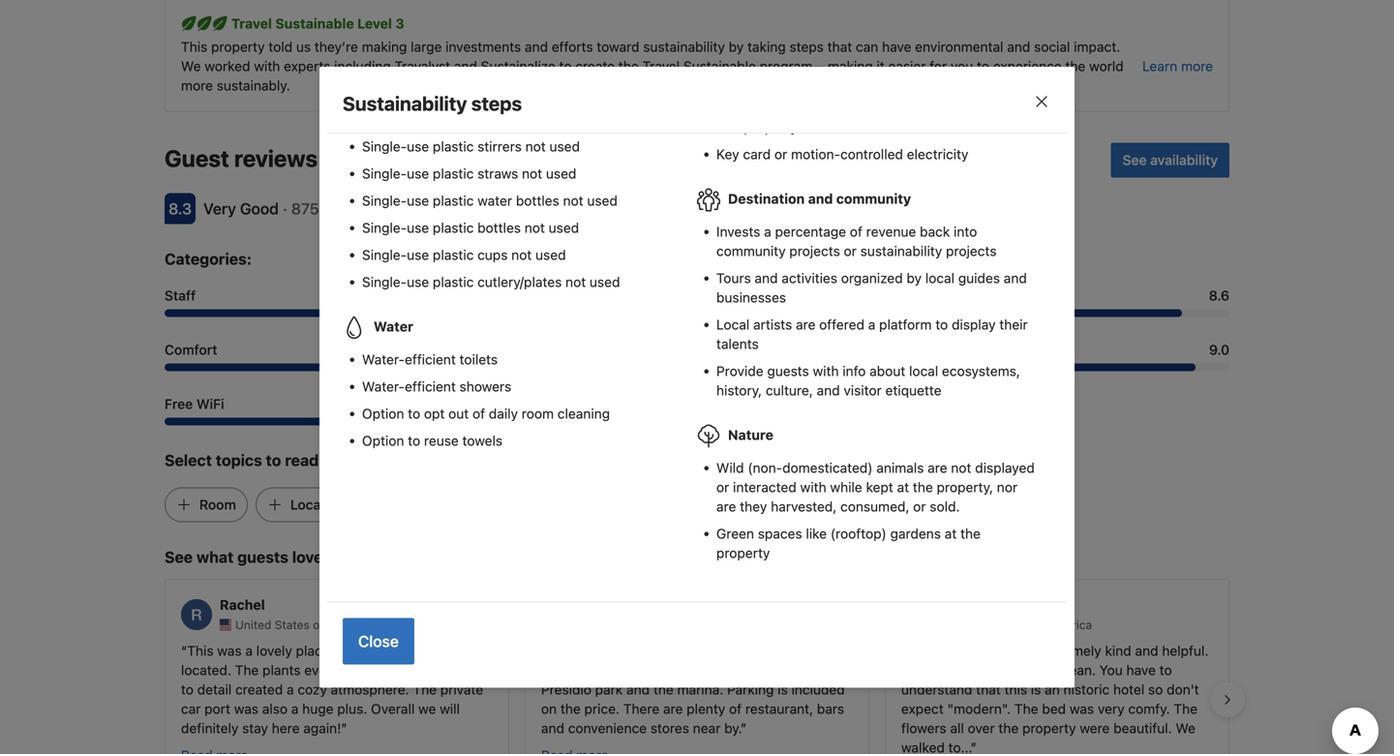 Task type: locate. For each thing, give the bounding box(es) containing it.
toward
[[597, 39, 640, 55]]

car
[[181, 701, 201, 717]]

1 horizontal spatial reviews
[[323, 199, 378, 218]]

1 vertical spatial were
[[1080, 721, 1110, 737]]

of inside the hotel is a picturesque building that is located on lombard street, real close to the presidio park and the marina.  parking is included on the price. there are plenty of restaurant, bars and convenience stores near by.
[[729, 701, 742, 717]]

this
[[1005, 682, 1028, 698]]

sustainable
[[275, 15, 354, 31], [684, 58, 756, 74]]

guests up culture,
[[767, 363, 809, 379]]

1 horizontal spatial sustainable
[[684, 58, 756, 74]]

2 america from the left
[[1048, 618, 1093, 632]]

to inside local artists are offered a platform to display their talents
[[936, 316, 948, 332]]

hotel inside the office staff were extremely kind and helpful. our room was spotlessly clean. you have to understand that this is an historic hotel so don't expect "modern". the bed was very comfy. the flowers all over the property were beautiful. we walked to...
[[1114, 682, 1145, 698]]

community inside invests a percentage of revenue back into community projects or sustainability projects
[[717, 243, 786, 259]]

1 vertical spatial sustainable
[[684, 58, 756, 74]]

this up located.
[[187, 643, 214, 659]]

showers
[[460, 378, 512, 394]]

is up 'lombard'
[[610, 643, 620, 659]]

0 horizontal spatial projects
[[790, 243, 840, 259]]

plus.
[[337, 701, 367, 717]]

1 plastic from the top
[[433, 138, 474, 154]]

comfy.
[[1129, 701, 1170, 717]]

steps inside dialog
[[472, 92, 522, 115]]

see left the what
[[165, 548, 193, 567]]

single-use plastic straws not used
[[362, 165, 577, 181]]

2 " from the left
[[741, 721, 747, 737]]

1 horizontal spatial guests
[[767, 363, 809, 379]]

read all reviews
[[386, 201, 486, 217]]

1 horizontal spatial more
[[1182, 58, 1213, 74]]

efforts inside this property told us they're making large investments and efforts toward sustainability by taking steps that can have environmental and social impact. we worked with experts including travalyst and sustainalize to create the travel sustainable program – making it easier for you to experience the world more sustainably.
[[552, 39, 593, 55]]

the up sold.
[[913, 479, 933, 495]]

1 vertical spatial with
[[813, 363, 839, 379]]

plastic for bottles
[[433, 220, 474, 236]]

loved
[[292, 548, 333, 567]]

guests right the what
[[237, 548, 289, 567]]

not right cutlery/plates at the top left
[[566, 274, 586, 290]]

to left the reduce at the top of the page
[[891, 119, 903, 135]]

or left sold.
[[913, 499, 926, 515]]

3 single- from the top
[[362, 193, 407, 209]]

are
[[796, 316, 816, 332], [928, 460, 948, 476], [717, 499, 736, 515], [663, 701, 683, 717]]

have inside the office staff were extremely kind and helpful. our room was spotlessly clean. you have to understand that this is an historic hotel so don't expect "modern". the bed was very comfy. the flowers all over the property were beautiful. we walked to...
[[1127, 662, 1156, 678]]

5 plastic from the top
[[433, 247, 474, 263]]

2 united from the left
[[956, 618, 992, 632]]

guests inside "provide guests with info about local ecosystems, history, culture, and visitor etiquette"
[[767, 363, 809, 379]]

"
[[181, 643, 187, 659]]

room up understand
[[928, 662, 961, 678]]

1 horizontal spatial on
[[591, 662, 607, 678]]

this inside the " this was a lovely place to stay, and conveniently located. the plants everywhere and the attention to detail created a cozy atmosphere. the private car port was also a huge plus. overall we will definitely stay here again!
[[187, 643, 214, 659]]

4 use from the top
[[407, 220, 429, 236]]

united down diane
[[956, 618, 992, 632]]

3 plastic from the top
[[433, 193, 474, 209]]

lovely
[[256, 643, 292, 659]]

2 water- from the top
[[362, 378, 405, 394]]

property down green
[[717, 545, 770, 561]]

rachel
[[220, 597, 265, 613]]

1 vertical spatial on
[[541, 701, 557, 717]]

5 use from the top
[[407, 247, 429, 263]]

local inside "provide guests with info about local ecosystems, history, culture, and visitor etiquette"
[[909, 363, 939, 379]]

sustainability down revenue
[[861, 243, 943, 259]]

0 vertical spatial by
[[729, 39, 744, 55]]

near
[[693, 721, 721, 737]]

property down bed
[[1023, 721, 1076, 737]]

local inside tours and activities organized by local guides and businesses
[[926, 270, 955, 286]]

to up so
[[1160, 662, 1172, 678]]

with inside this property told us they're making large investments and efforts toward sustainability by taking steps that can have environmental and social impact. we worked with experts including travalyst and sustainalize to create the travel sustainable program – making it easier for you to experience the world more sustainably.
[[254, 58, 280, 74]]

see for see availability
[[1123, 152, 1147, 168]]

2 horizontal spatial that
[[976, 682, 1001, 698]]

6 use from the top
[[407, 274, 429, 290]]

community down invests
[[717, 243, 786, 259]]

2 vertical spatial with
[[801, 479, 827, 495]]

the inside dialog
[[717, 119, 741, 135]]

2 states from the left
[[995, 618, 1030, 632]]

the inside the hotel is a picturesque building that is located on lombard street, real close to the presidio park and the marina.  parking is included on the price. there are plenty of restaurant, bars and convenience stores near by.
[[547, 643, 571, 659]]

everywhere
[[304, 662, 377, 678]]

with inside the wild (non-domesticated) animals are not displayed or interacted with while kept at the property, nor are they harvested, consumed, or sold.
[[801, 479, 827, 495]]

america
[[327, 618, 372, 632], [1048, 618, 1093, 632]]

1 horizontal spatial projects
[[946, 243, 997, 259]]

united states of america image
[[220, 619, 231, 631]]

understand
[[902, 682, 973, 698]]

0 vertical spatial making
[[362, 39, 407, 55]]

6 plastic from the top
[[433, 274, 474, 290]]

a inside local artists are offered a platform to display their talents
[[868, 316, 876, 332]]

1 vertical spatial bottles
[[478, 220, 521, 236]]

reviews inside guest reviews element
[[234, 145, 318, 172]]

water
[[374, 318, 414, 334]]

travel inside this property told us they're making large investments and efforts toward sustainability by taking steps that can have environmental and social impact. we worked with experts including travalyst and sustainalize to create the travel sustainable program – making it easier for you to experience the world more sustainably.
[[643, 58, 680, 74]]

sustainability
[[643, 39, 725, 55], [861, 243, 943, 259]]

diane united states of america
[[940, 597, 1093, 632]]

and up businesses
[[755, 270, 778, 286]]

info
[[843, 363, 866, 379]]

the down this
[[1015, 701, 1039, 717]]

cleaning
[[558, 406, 610, 422]]

1 vertical spatial have
[[1127, 662, 1156, 678]]

1 horizontal spatial states
[[995, 618, 1030, 632]]

a right offered
[[868, 316, 876, 332]]

0 vertical spatial option
[[362, 406, 404, 422]]

hotel inside the hotel is a picturesque building that is located on lombard street, real close to the presidio park and the marina.  parking is included on the price. there are plenty of restaurant, bars and convenience stores near by.
[[575, 643, 606, 659]]

0 vertical spatial water-
[[362, 351, 405, 367]]

0 vertical spatial local
[[926, 270, 955, 286]]

read
[[285, 451, 319, 470]]

1 horizontal spatial america
[[1048, 618, 1093, 632]]

or up organized
[[844, 243, 857, 259]]

2 single- from the top
[[362, 165, 407, 181]]

1 vertical spatial sustainability
[[861, 243, 943, 259]]

to right the close
[[777, 662, 790, 678]]

with left the info at the right of page
[[813, 363, 839, 379]]

local up etiquette
[[909, 363, 939, 379]]

we
[[181, 58, 201, 74], [1176, 721, 1196, 737]]

1 water- from the top
[[362, 351, 405, 367]]

by right organized
[[907, 270, 922, 286]]

sustainable down taking
[[684, 58, 756, 74]]

1 single- from the top
[[362, 138, 407, 154]]

to up everywhere
[[333, 643, 346, 659]]

and down presidio
[[541, 721, 565, 737]]

8.5
[[484, 342, 504, 358]]

1 horizontal spatial all
[[950, 721, 964, 737]]

plastic for cups
[[433, 247, 474, 263]]

not for cutlery/plates
[[566, 274, 586, 290]]

0 horizontal spatial were
[[1007, 643, 1037, 659]]

the right over on the bottom of the page
[[999, 721, 1019, 737]]

1 horizontal spatial hotel
[[1114, 682, 1145, 698]]

provide guests with info about local ecosystems, history, culture, and visitor etiquette
[[717, 363, 1021, 398]]

0 vertical spatial more
[[1182, 58, 1213, 74]]

review categories element
[[165, 247, 252, 271]]

wifi
[[197, 396, 224, 412]]

0 vertical spatial this
[[181, 39, 208, 55]]

local
[[717, 316, 750, 332]]

by inside tours and activities organized by local guides and businesses
[[907, 270, 922, 286]]

1 horizontal spatial at
[[945, 526, 957, 542]]

rated very good element
[[203, 199, 279, 218]]

1 horizontal spatial have
[[1127, 662, 1156, 678]]

0 vertical spatial we
[[181, 58, 201, 74]]

steps
[[790, 39, 824, 55], [472, 92, 522, 115]]

america up extremely
[[1048, 618, 1093, 632]]

use for single-use plastic stirrers not used
[[407, 138, 429, 154]]

not down single-use plastic water bottles not used
[[525, 220, 545, 236]]

0 horizontal spatial at
[[897, 479, 909, 495]]

invests
[[717, 224, 761, 239]]

0 vertical spatial hotel
[[575, 643, 606, 659]]

have up "easier"
[[882, 39, 912, 55]]

1 vertical spatial community
[[717, 243, 786, 259]]

water-efficient showers
[[362, 378, 512, 394]]

not up property,
[[951, 460, 972, 476]]

0 horizontal spatial that
[[766, 643, 791, 659]]

projects
[[790, 243, 840, 259], [946, 243, 997, 259]]

and down investments
[[454, 58, 477, 74]]

were down the very
[[1080, 721, 1110, 737]]

plastic down read all reviews
[[433, 220, 474, 236]]

1 horizontal spatial efforts
[[846, 119, 887, 135]]

not right stirrers
[[526, 138, 546, 154]]

4 single- from the top
[[362, 220, 407, 236]]

bottles right water at the left top of the page
[[516, 193, 560, 209]]

0 horizontal spatial room
[[522, 406, 554, 422]]

making down can
[[828, 58, 873, 74]]

0 horizontal spatial efforts
[[552, 39, 593, 55]]

efforts up controlled
[[846, 119, 887, 135]]

1 vertical spatial at
[[945, 526, 957, 542]]

0 horizontal spatial sustainability
[[643, 39, 725, 55]]

0 horizontal spatial we
[[181, 58, 201, 74]]

worked
[[205, 58, 250, 74]]

are right artists
[[796, 316, 816, 332]]

1 horizontal spatial sustainability
[[861, 243, 943, 259]]

the up we
[[413, 682, 437, 698]]

for
[[930, 58, 947, 74]]

steps up –
[[790, 39, 824, 55]]

and
[[525, 39, 548, 55], [1007, 39, 1031, 55], [454, 58, 477, 74], [808, 191, 833, 207], [755, 270, 778, 286], [1004, 270, 1027, 286], [817, 382, 840, 398], [382, 643, 405, 659], [1135, 643, 1159, 659], [381, 662, 404, 678], [627, 682, 650, 698], [541, 721, 565, 737]]

0 vertical spatial sustainability
[[643, 39, 725, 55]]

used for single-use plastic straws not used
[[546, 165, 577, 181]]

at down sold.
[[945, 526, 957, 542]]

1 horizontal spatial "
[[741, 721, 747, 737]]

3 use from the top
[[407, 193, 429, 209]]

property up "worked"
[[211, 39, 265, 55]]

1 vertical spatial by
[[907, 270, 922, 286]]

water- down the comfort 8.5 meter
[[362, 378, 405, 394]]

spaces
[[758, 526, 802, 542]]

that up the close
[[766, 643, 791, 659]]

used for single-use plastic cutlery/plates not used
[[590, 274, 620, 290]]

1 states from the left
[[275, 618, 310, 632]]

lombard
[[611, 662, 666, 678]]

marina.
[[678, 682, 724, 698]]

plastic for stirrers
[[433, 138, 474, 154]]

on up park
[[591, 662, 607, 678]]

1 vertical spatial this
[[187, 643, 214, 659]]

1 vertical spatial guests
[[237, 548, 289, 567]]

0 horizontal spatial sustainable
[[275, 15, 354, 31]]

reviews up ·
[[234, 145, 318, 172]]

0 vertical spatial that
[[828, 39, 852, 55]]

property inside the office staff were extremely kind and helpful. our room was spotlessly clean. you have to understand that this is an historic hotel so don't expect "modern". the bed was very comfy. the flowers all over the property were beautiful. we walked to...
[[1023, 721, 1076, 737]]

0 vertical spatial efficient
[[405, 351, 456, 367]]

0 vertical spatial with
[[254, 58, 280, 74]]

see inside button
[[1123, 152, 1147, 168]]

guests
[[767, 363, 809, 379], [237, 548, 289, 567]]

towels
[[463, 433, 503, 449]]

provide
[[717, 363, 764, 379]]

guest reviews element
[[165, 143, 1104, 174]]

1 horizontal spatial room
[[928, 662, 961, 678]]

we down don't
[[1176, 721, 1196, 737]]

they
[[740, 499, 767, 515]]

0 horizontal spatial america
[[327, 618, 372, 632]]

0 horizontal spatial travel
[[231, 15, 272, 31]]

at inside the wild (non-domesticated) animals are not displayed or interacted with while kept at the property, nor are they harvested, consumed, or sold.
[[897, 479, 909, 495]]

1 horizontal spatial were
[[1080, 721, 1110, 737]]

located
[[541, 662, 588, 678]]

united inside diane united states of america
[[956, 618, 992, 632]]

efficient up the 'water-efficient showers'
[[405, 351, 456, 367]]

all right read
[[421, 201, 435, 217]]

efforts inside the sustainability steps dialog
[[846, 119, 887, 135]]

bed
[[1042, 701, 1066, 717]]

very
[[1098, 701, 1125, 717]]

of inside invests a percentage of revenue back into community projects or sustainability projects
[[850, 224, 863, 239]]

1 vertical spatial water-
[[362, 378, 405, 394]]

travalyst
[[395, 58, 450, 74]]

with up harvested, at the bottom right of the page
[[801, 479, 827, 495]]

1 vertical spatial we
[[1176, 721, 1196, 737]]

see availability
[[1123, 152, 1218, 168]]

" down plus.
[[341, 721, 347, 737]]

don't
[[1167, 682, 1200, 698]]

to inside the office staff were extremely kind and helpful. our room was spotlessly clean. you have to understand that this is an historic hotel so don't expect "modern". the bed was very comfy. the flowers all over the property were beautiful. we walked to...
[[1160, 662, 1172, 678]]

1 horizontal spatial community
[[837, 191, 912, 207]]

experience
[[993, 58, 1062, 74]]

investments
[[446, 39, 521, 55]]

6 single- from the top
[[362, 274, 407, 290]]

0 vertical spatial on
[[591, 662, 607, 678]]

4 plastic from the top
[[433, 220, 474, 236]]

0 vertical spatial see
[[1123, 152, 1147, 168]]

and inside "provide guests with info about local ecosystems, history, culture, and visitor etiquette"
[[817, 382, 840, 398]]

1 america from the left
[[327, 618, 372, 632]]

1 horizontal spatial we
[[1176, 721, 1196, 737]]

1 vertical spatial all
[[950, 721, 964, 737]]

local
[[926, 270, 955, 286], [909, 363, 939, 379]]

was down staff
[[964, 662, 989, 678]]

1 use from the top
[[407, 138, 429, 154]]

0 horizontal spatial steps
[[472, 92, 522, 115]]

single-
[[362, 138, 407, 154], [362, 165, 407, 181], [362, 193, 407, 209], [362, 220, 407, 236], [362, 247, 407, 263], [362, 274, 407, 290]]

1 projects from the left
[[790, 243, 840, 259]]

the down conveniently
[[407, 662, 428, 678]]

sustainability right the toward
[[643, 39, 725, 55]]

0 vertical spatial have
[[882, 39, 912, 55]]

0 horizontal spatial more
[[181, 77, 213, 93]]

all up to...
[[950, 721, 964, 737]]

reviews right 875
[[323, 199, 378, 218]]

not up cutlery/plates at the top left
[[512, 247, 532, 263]]

park
[[595, 682, 623, 698]]

0 vertical spatial bottles
[[516, 193, 560, 209]]

0 vertical spatial all
[[421, 201, 435, 217]]

0 vertical spatial at
[[897, 479, 909, 495]]

at
[[897, 479, 909, 495], [945, 526, 957, 542]]

2 use from the top
[[407, 165, 429, 181]]

2 efficient from the top
[[405, 378, 456, 394]]

close button
[[343, 618, 414, 665]]

that inside the hotel is a picturesque building that is located on lombard street, real close to the presidio park and the marina.  parking is included on the price. there are plenty of restaurant, bars and convenience stores near by.
[[766, 643, 791, 659]]

revenue
[[866, 224, 916, 239]]

efforts up create at the left top of the page
[[552, 39, 593, 55]]

sustainable up us
[[275, 15, 354, 31]]

we inside the office staff were extremely kind and helpful. our room was spotlessly clean. you have to understand that this is an historic hotel so don't expect "modern". the bed was very comfy. the flowers all over the property were beautiful. we walked to...
[[1176, 721, 1196, 737]]

1 vertical spatial local
[[909, 363, 939, 379]]

or
[[775, 146, 788, 162], [844, 243, 857, 259], [717, 479, 730, 495], [913, 499, 926, 515]]

0 horizontal spatial united
[[235, 618, 271, 632]]

reviews up single-use plastic bottles not used
[[439, 201, 486, 217]]

1 horizontal spatial see
[[1123, 152, 1147, 168]]

0 horizontal spatial "
[[341, 721, 347, 737]]

travel right create at the left top of the page
[[643, 58, 680, 74]]

close
[[358, 632, 399, 651]]

at down animals
[[897, 479, 909, 495]]

of up extremely
[[1033, 618, 1044, 632]]

world
[[1090, 58, 1124, 74]]

0 horizontal spatial community
[[717, 243, 786, 259]]

1 vertical spatial efficient
[[405, 378, 456, 394]]

an
[[1045, 682, 1060, 698]]

1 horizontal spatial united
[[956, 618, 992, 632]]

at inside green spaces like (rooftop) gardens at the property
[[945, 526, 957, 542]]

not
[[526, 138, 546, 154], [522, 165, 542, 181], [563, 193, 584, 209], [525, 220, 545, 236], [512, 247, 532, 263], [566, 274, 586, 290], [951, 460, 972, 476]]

plenty
[[687, 701, 726, 717]]

and down 'lombard'
[[627, 682, 650, 698]]

sustainability
[[343, 92, 467, 115]]

is up restaurant,
[[778, 682, 788, 698]]

not right straws
[[522, 165, 542, 181]]

and right the 'kind'
[[1135, 643, 1159, 659]]

the up included
[[793, 662, 814, 678]]

plastic down single-use plastic bottles not used
[[433, 247, 474, 263]]

room inside the sustainability steps dialog
[[522, 406, 554, 422]]

by inside this property told us they're making large investments and efforts toward sustainability by taking steps that can have environmental and social impact. we worked with experts including travalyst and sustainalize to create the travel sustainable program – making it easier for you to experience the world more sustainably.
[[729, 39, 744, 55]]

1 vertical spatial steps
[[472, 92, 522, 115]]

1 efficient from the top
[[405, 351, 456, 367]]

water- down water
[[362, 351, 405, 367]]

use for single-use plastic straws not used
[[407, 165, 429, 181]]

the up key at the right top of the page
[[717, 119, 741, 135]]

create
[[576, 58, 615, 74]]

learn more
[[1143, 58, 1213, 74]]

1 option from the top
[[362, 406, 404, 422]]

option left opt
[[362, 406, 404, 422]]

travel
[[231, 15, 272, 31], [643, 58, 680, 74]]

option for option to opt out of daily room cleaning
[[362, 406, 404, 422]]

hotel up located
[[575, 643, 606, 659]]

place
[[296, 643, 330, 659]]

location
[[290, 497, 345, 513]]

presidio
[[541, 682, 592, 698]]

1 vertical spatial travel
[[643, 58, 680, 74]]

0 horizontal spatial by
[[729, 39, 744, 55]]

0 horizontal spatial hotel
[[575, 643, 606, 659]]

local left guides
[[926, 270, 955, 286]]

making down level
[[362, 39, 407, 55]]

there
[[623, 701, 660, 717]]

0 vertical spatial room
[[522, 406, 554, 422]]

plastic up single-use plastic straws not used
[[433, 138, 474, 154]]

2 plastic from the top
[[433, 165, 474, 181]]

staff
[[165, 288, 196, 304]]

a up 'lombard'
[[624, 643, 631, 659]]

a
[[764, 224, 772, 239], [868, 316, 876, 332], [245, 643, 253, 659], [624, 643, 631, 659], [287, 682, 294, 698], [291, 701, 299, 717]]

1 vertical spatial option
[[362, 433, 404, 449]]

are up property,
[[928, 460, 948, 476]]

0 horizontal spatial states
[[275, 618, 310, 632]]

" right near on the bottom
[[741, 721, 747, 737]]

plastic down single-use plastic cups not used
[[433, 274, 474, 290]]

property up card in the top of the page
[[744, 119, 798, 135]]

single- for single-use plastic bottles not used
[[362, 220, 407, 236]]

a right also
[[291, 701, 299, 717]]

that left can
[[828, 39, 852, 55]]

0 horizontal spatial reviews
[[234, 145, 318, 172]]

america inside diane united states of america
[[1048, 618, 1093, 632]]

5 single- from the top
[[362, 247, 407, 263]]

room inside the office staff were extremely kind and helpful. our room was spotlessly clean. you have to understand that this is an historic hotel so don't expect "modern". the bed was very comfy. the flowers all over the property were beautiful. we walked to...
[[928, 662, 961, 678]]

1 vertical spatial hotel
[[1114, 682, 1145, 698]]

1 horizontal spatial by
[[907, 270, 922, 286]]

we left "worked"
[[181, 58, 201, 74]]

option up reviews:
[[362, 433, 404, 449]]

animals
[[877, 460, 924, 476]]

by left taking
[[729, 39, 744, 55]]

atmosphere.
[[331, 682, 409, 698]]

0 horizontal spatial see
[[165, 548, 193, 567]]

1 horizontal spatial that
[[828, 39, 852, 55]]

stay,
[[350, 643, 378, 659]]

scored 8.3 element
[[165, 193, 196, 224]]

0 horizontal spatial have
[[882, 39, 912, 55]]

1 horizontal spatial steps
[[790, 39, 824, 55]]

1 vertical spatial more
[[181, 77, 213, 93]]

0 vertical spatial community
[[837, 191, 912, 207]]

free wifi
[[165, 396, 224, 412]]

2 option from the top
[[362, 433, 404, 449]]

percentage
[[775, 224, 847, 239]]

plastic down single-use plastic stirrers not used
[[433, 165, 474, 181]]

0 vertical spatial guests
[[767, 363, 809, 379]]



Task type: vqa. For each thing, say whether or not it's contained in the screenshot.
the time: in los angeles to miami shortest flight time: 5h 12m
no



Task type: describe. For each thing, give the bounding box(es) containing it.
of left 8.1
[[473, 406, 485, 422]]

learn more button
[[1143, 57, 1213, 76]]

room
[[200, 497, 236, 513]]

the down the toward
[[619, 58, 639, 74]]

environmental
[[915, 39, 1004, 55]]

all inside the office staff were extremely kind and helpful. our room was spotlessly clean. you have to understand that this is an historic hotel so don't expect "modern". the bed was very comfy. the flowers all over the property were beautiful. we walked to...
[[950, 721, 964, 737]]

local for about
[[909, 363, 939, 379]]

sustainable inside this property told us they're making large investments and efforts toward sustainability by taking steps that can have environmental and social impact. we worked with experts including travalyst and sustainalize to create the travel sustainable program – making it easier for you to experience the world more sustainably.
[[684, 58, 756, 74]]

will
[[440, 701, 460, 717]]

1 vertical spatial making
[[828, 58, 873, 74]]

option for option to reuse towels
[[362, 433, 404, 449]]

the down don't
[[1174, 701, 1198, 717]]

created
[[235, 682, 283, 698]]

not for bottles
[[525, 220, 545, 236]]

sustainability steps dialog
[[296, 0, 1098, 711]]

or right card in the top of the page
[[775, 146, 788, 162]]

building
[[713, 643, 762, 659]]

diane
[[940, 597, 978, 613]]

to left reuse
[[408, 433, 420, 449]]

was down united states of america image
[[217, 643, 242, 659]]

" this was a lovely place to stay, and conveniently located. the plants everywhere and the attention to detail created a cozy atmosphere. the private car port was also a huge plus. overall we will definitely stay here again!
[[181, 643, 488, 737]]

the inside the " this was a lovely place to stay, and conveniently located. the plants everywhere and the attention to detail created a cozy atmosphere. the private car port was also a huge plus. overall we will definitely stay here again!
[[407, 662, 428, 678]]

use for single-use plastic cutlery/plates not used
[[407, 274, 429, 290]]

stirrers
[[478, 138, 522, 154]]

into
[[954, 224, 977, 239]]

0 vertical spatial travel
[[231, 15, 272, 31]]

–
[[817, 58, 824, 74]]

out
[[449, 406, 469, 422]]

of up place
[[313, 618, 324, 632]]

0 horizontal spatial on
[[541, 701, 557, 717]]

to left create at the left top of the page
[[559, 58, 572, 74]]

not for straws
[[522, 165, 542, 181]]

united states of america
[[235, 618, 372, 632]]

use for single-use plastic water bottles not used
[[407, 193, 429, 209]]

good
[[240, 199, 279, 218]]

0 horizontal spatial all
[[421, 201, 435, 217]]

are left they
[[717, 499, 736, 515]]

sold.
[[930, 499, 960, 515]]

attention
[[431, 662, 487, 678]]

location 9.0 meter
[[890, 364, 1230, 371]]

and up the atmosphere.
[[381, 662, 404, 678]]

to up car
[[181, 682, 194, 698]]

and up the sustainalize
[[525, 39, 548, 55]]

sustainability inside this property told us they're making large investments and efforts toward sustainability by taking steps that can have environmental and social impact. we worked with experts including travalyst and sustainalize to create the travel sustainable program – making it easier for you to experience the world more sustainably.
[[643, 39, 725, 55]]

and up 'experience'
[[1007, 39, 1031, 55]]

value for money 8.3 meter
[[527, 364, 867, 371]]

offered
[[820, 316, 865, 332]]

comfort 8.5 meter
[[165, 364, 504, 371]]

conveniently
[[409, 643, 488, 659]]

again!
[[303, 721, 341, 737]]

the inside green spaces like (rooftop) gardens at the property
[[961, 526, 981, 542]]

a left lovely
[[245, 643, 253, 659]]

card
[[743, 146, 771, 162]]

categories:
[[165, 250, 252, 268]]

staff
[[975, 643, 1003, 659]]

or down wild
[[717, 479, 730, 495]]

spotlessly
[[992, 662, 1055, 678]]

water-efficient toilets
[[362, 351, 498, 367]]

steps inside this property told us they're making large investments and efforts toward sustainability by taking steps that can have environmental and social impact. we worked with experts including travalyst and sustainalize to create the travel sustainable program – making it easier for you to experience the world more sustainably.
[[790, 39, 824, 55]]

see for see what guests loved the most:
[[165, 548, 193, 567]]

are inside the hotel is a picturesque building that is located on lombard street, real close to the presidio park and the marina.  parking is included on the price. there are plenty of restaurant, bars and convenience stores near by.
[[663, 701, 683, 717]]

close
[[740, 662, 773, 678]]

water- for water-efficient toilets
[[362, 351, 405, 367]]

by.
[[725, 721, 741, 737]]

the up the created
[[235, 662, 259, 678]]

huge
[[302, 701, 334, 717]]

sustainability inside invests a percentage of revenue back into community projects or sustainability projects
[[861, 243, 943, 259]]

learn
[[1143, 58, 1178, 74]]

that inside this property told us they're making large investments and efforts toward sustainability by taking steps that can have environmental and social impact. we worked with experts including travalyst and sustainalize to create the travel sustainable program – making it easier for you to experience the world more sustainably.
[[828, 39, 852, 55]]

historic
[[1064, 682, 1110, 698]]

flowers
[[902, 721, 947, 737]]

to...
[[949, 740, 971, 754]]

plastic for cutlery/plates
[[433, 274, 474, 290]]

property,
[[937, 479, 994, 495]]

green spaces like (rooftop) gardens at the property
[[717, 526, 981, 561]]

of inside diane united states of america
[[1033, 618, 1044, 632]]

local for by
[[926, 270, 955, 286]]

use for single-use plastic bottles not used
[[407, 220, 429, 236]]

the hotel is a picturesque building that is located on lombard street, real close to the presidio park and the marina.  parking is included on the price. there are plenty of restaurant, bars and convenience stores near by.
[[541, 643, 845, 737]]

kind
[[1105, 643, 1132, 659]]

a inside invests a percentage of revenue back into community projects or sustainability projects
[[764, 224, 772, 239]]

social
[[1034, 39, 1071, 55]]

guides
[[959, 270, 1000, 286]]

cleanliness 8.6 meter
[[890, 309, 1230, 317]]

2 projects from the left
[[946, 243, 997, 259]]

2 horizontal spatial reviews
[[439, 201, 486, 217]]

states inside diane united states of america
[[995, 618, 1030, 632]]

plastic for straws
[[433, 165, 474, 181]]

nature
[[728, 427, 774, 443]]

to left opt
[[408, 406, 420, 422]]

green
[[717, 526, 754, 542]]

cozy
[[298, 682, 327, 698]]

this is a carousel with rotating slides. it displays featured reviews of the property. use the next and previous buttons to navigate. region
[[149, 572, 1245, 754]]

the up there
[[654, 682, 674, 698]]

0 horizontal spatial making
[[362, 39, 407, 55]]

with inside "provide guests with info about local ecosystems, history, culture, and visitor etiquette"
[[813, 363, 839, 379]]

the inside the office staff were extremely kind and helpful. our room was spotlessly clean. you have to understand that this is an historic hotel so don't expect "modern". the bed was very comfy. the flowers all over the property were beautiful. we walked to...
[[999, 721, 1019, 737]]

ecosystems,
[[942, 363, 1021, 379]]

domesticated)
[[783, 460, 873, 476]]

key card or motion-controlled electricity
[[717, 146, 969, 162]]

wild (non-domesticated) animals are not displayed or interacted with while kept at the property, nor are they harvested, consumed, or sold.
[[717, 460, 1035, 515]]

more inside button
[[1182, 58, 1213, 74]]

it
[[877, 58, 885, 74]]

used for single-use plastic cups not used
[[536, 247, 566, 263]]

a down plants
[[287, 682, 294, 698]]

1 united from the left
[[235, 618, 271, 632]]

local artists are offered a platform to display their talents
[[717, 316, 1028, 352]]

not for cups
[[512, 247, 532, 263]]

destination and community
[[728, 191, 912, 207]]

0 vertical spatial were
[[1007, 643, 1037, 659]]

3
[[396, 15, 404, 31]]

use for single-use plastic cups not used
[[407, 247, 429, 263]]

to right you
[[977, 58, 990, 74]]

was up stay
[[234, 701, 259, 717]]

extremely
[[1041, 643, 1102, 659]]

single- for single-use plastic stirrers not used
[[362, 138, 407, 154]]

they're
[[315, 39, 358, 55]]

their
[[1000, 316, 1028, 332]]

property inside this property told us they're making large investments and efforts toward sustainability by taking steps that can have environmental and social impact. we worked with experts including travalyst and sustainalize to create the travel sustainable program – making it easier for you to experience the world more sustainably.
[[211, 39, 265, 55]]

single-use plastic cups not used
[[362, 247, 566, 263]]

over
[[968, 721, 995, 737]]

property inside green spaces like (rooftop) gardens at the property
[[717, 545, 770, 561]]

sustainability steps
[[343, 92, 522, 115]]

plastic for water
[[433, 193, 474, 209]]

helpful.
[[1162, 643, 1209, 659]]

sustainalize
[[481, 58, 556, 74]]

0 vertical spatial sustainable
[[275, 15, 354, 31]]

single-use plastic water bottles not used
[[362, 193, 618, 209]]

and inside the office staff were extremely kind and helpful. our room was spotlessly clean. you have to understand that this is an historic hotel so don't expect "modern". the bed was very comfy. the flowers all over the property were beautiful. we walked to...
[[1135, 643, 1159, 659]]

and up percentage
[[808, 191, 833, 207]]

not inside the wild (non-domesticated) animals are not displayed or interacted with while kept at the property, nor are they harvested, consumed, or sold.
[[951, 460, 972, 476]]

single- for single-use plastic cutlery/plates not used
[[362, 274, 407, 290]]

used for single-use plastic stirrers not used
[[550, 138, 580, 154]]

daily
[[489, 406, 518, 422]]

option to reuse towels
[[362, 433, 503, 449]]

a inside the hotel is a picturesque building that is located on lombard street, real close to the presidio park and the marina.  parking is included on the price. there are plenty of restaurant, bars and convenience stores near by.
[[624, 643, 631, 659]]

free wifi 8.1 meter
[[165, 418, 504, 426]]

the right the loved
[[336, 548, 361, 567]]

interacted
[[733, 479, 797, 495]]

8.3
[[169, 199, 192, 218]]

easier
[[889, 58, 926, 74]]

the down impact.
[[1066, 58, 1086, 74]]

not for stirrers
[[526, 138, 546, 154]]

this inside this property told us they're making large investments and efforts toward sustainability by taking steps that can have environmental and social impact. we worked with experts including travalyst and sustainalize to create the travel sustainable program – making it easier for you to experience the world more sustainably.
[[181, 39, 208, 55]]

food
[[954, 119, 982, 135]]

efficient for toilets
[[405, 351, 456, 367]]

topics
[[216, 451, 262, 470]]

8.9
[[484, 288, 504, 304]]

including
[[334, 58, 391, 74]]

travel sustainable level 3
[[231, 15, 404, 31]]

straws
[[478, 165, 518, 181]]

impact.
[[1074, 39, 1121, 55]]

stores
[[651, 721, 690, 737]]

more inside this property told us they're making large investments and efforts toward sustainability by taking steps that can have environmental and social impact. we worked with experts including travalyst and sustainalize to create the travel sustainable program – making it easier for you to experience the world more sustainably.
[[181, 77, 213, 93]]

businesses
[[717, 289, 786, 305]]

display
[[952, 316, 996, 332]]

we inside this property told us they're making large investments and efforts toward sustainability by taking steps that can have environmental and social impact. we worked with experts including travalyst and sustainalize to create the travel sustainable program – making it easier for you to experience the world more sustainably.
[[181, 58, 201, 74]]

not down guest reviews element
[[563, 193, 584, 209]]

wild
[[717, 460, 744, 476]]

was down the historic
[[1070, 701, 1094, 717]]

the down presidio
[[561, 701, 581, 717]]

to left read at the bottom
[[266, 451, 281, 470]]

single- for single-use plastic water bottles not used
[[362, 193, 407, 209]]

athanasia
[[580, 597, 647, 613]]

single- for single-use plastic cups not used
[[362, 247, 407, 263]]

harvested,
[[771, 499, 837, 515]]

used for single-use plastic bottles not used
[[549, 220, 579, 236]]

is up included
[[794, 643, 805, 659]]

1 " from the left
[[341, 721, 347, 737]]

reduce
[[907, 119, 950, 135]]

staff 8.9 meter
[[165, 309, 504, 317]]

are inside local artists are offered a platform to display their talents
[[796, 316, 816, 332]]

experts
[[284, 58, 331, 74]]

bars
[[817, 701, 845, 717]]

the inside the wild (non-domesticated) animals are not displayed or interacted with while kept at the property, nor are they harvested, consumed, or sold.
[[913, 479, 933, 495]]

have inside this property told us they're making large investments and efforts toward sustainability by taking steps that can have environmental and social impact. we worked with experts including travalyst and sustainalize to create the travel sustainable program – making it easier for you to experience the world more sustainably.
[[882, 39, 912, 55]]

and right guides
[[1004, 270, 1027, 286]]

or inside invests a percentage of revenue back into community projects or sustainability projects
[[844, 243, 857, 259]]

is inside the office staff were extremely kind and helpful. our room was spotlessly clean. you have to understand that this is an historic hotel so don't expect "modern". the bed was very comfy. the flowers all over the property were beautiful. we walked to...
[[1031, 682, 1041, 698]]

0 horizontal spatial guests
[[237, 548, 289, 567]]

convenience
[[568, 721, 647, 737]]

efficient for showers
[[405, 378, 456, 394]]

water- for water-efficient showers
[[362, 378, 405, 394]]

that inside the office staff were extremely kind and helpful. our room was spotlessly clean. you have to understand that this is an historic hotel so don't expect "modern". the bed was very comfy. the flowers all over the property were beautiful. we walked to...
[[976, 682, 1001, 698]]

to inside the hotel is a picturesque building that is located on lombard street, real close to the presidio park and the marina.  parking is included on the price. there are plenty of restaurant, bars and convenience stores near by.
[[777, 662, 790, 678]]

and right stay,
[[382, 643, 405, 659]]

the up our
[[908, 643, 932, 659]]

single- for single-use plastic straws not used
[[362, 165, 407, 181]]



